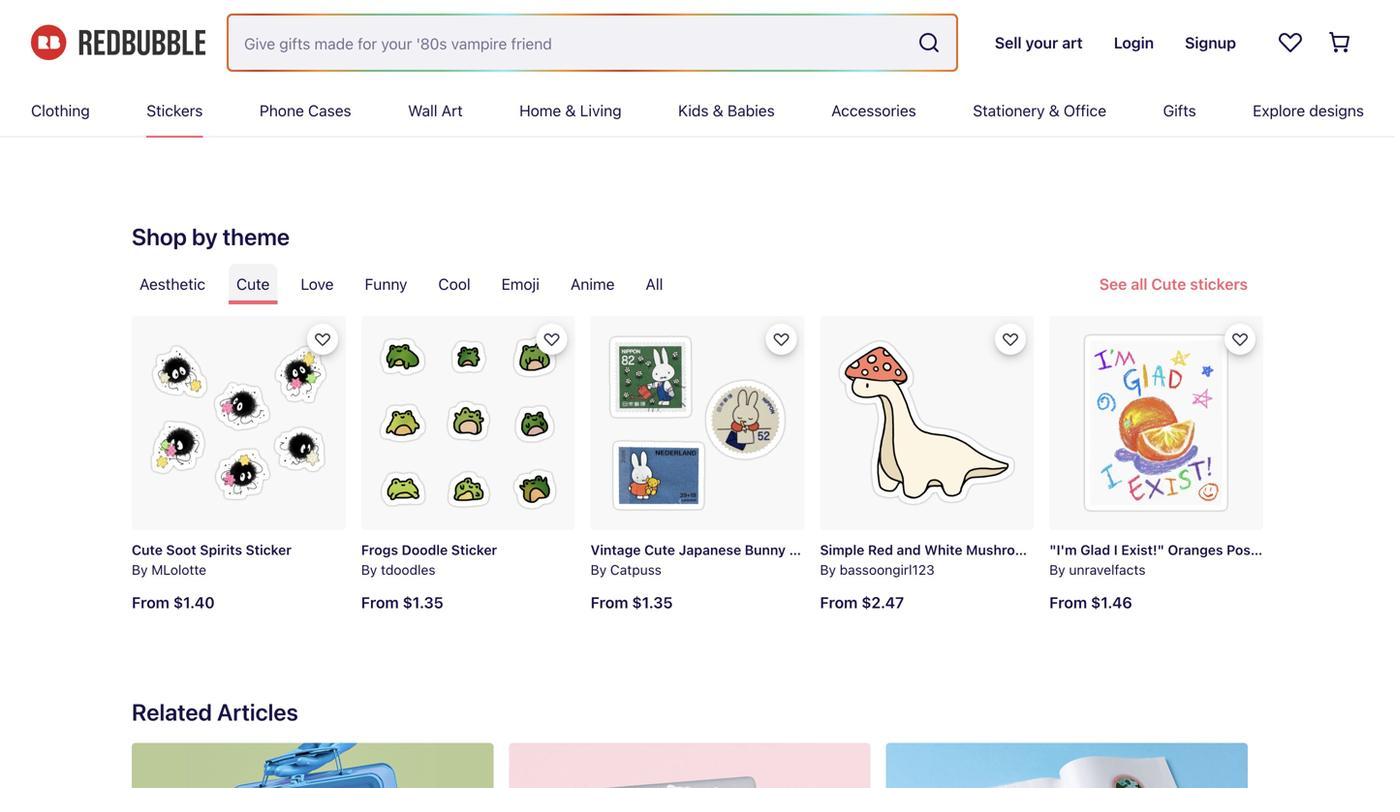 Task type: describe. For each thing, give the bounding box(es) containing it.
theme
[[223, 223, 290, 250]]

anime
[[571, 275, 615, 293]]

explore designs
[[1254, 101, 1365, 120]]

bunny
[[745, 542, 786, 558]]

& for kids
[[713, 101, 724, 120]]

designs
[[1310, 101, 1365, 120]]

menu bar containing clothing
[[31, 85, 1365, 136]]

3 by from the left
[[820, 562, 836, 578]]

art
[[442, 101, 463, 120]]

flowers
[[361, 61, 408, 77]]

accessories
[[832, 101, 917, 120]]

emoji
[[502, 275, 540, 293]]

bones
[[818, 61, 859, 77]]

sticker right botany
[[939, 61, 985, 77]]

related articles
[[132, 698, 298, 725]]

by inside the frogs doodle sticker by tdoodles
[[361, 562, 377, 578]]

all
[[646, 275, 663, 293]]

japanese
[[679, 542, 742, 558]]

1 horizontal spatial $1.40
[[1088, 112, 1130, 130]]

from $1.35 for by tdoodles
[[361, 593, 444, 612]]

gifts
[[1164, 101, 1197, 120]]

street
[[589, 61, 630, 77]]

cool link
[[431, 264, 478, 304]]

this.
[[306, 61, 335, 77]]

redbubble logo image
[[31, 25, 206, 60]]

hang on. let me overthink this. sticker
[[132, 61, 384, 77]]

love
[[301, 275, 334, 293]]

& for stationery
[[1050, 101, 1060, 120]]

shop
[[132, 223, 187, 250]]

from left $2.47
[[820, 593, 858, 612]]

hang
[[132, 61, 166, 77]]

babies
[[728, 101, 775, 120]]

sticker right this.
[[338, 61, 384, 77]]

$1.35 for frogs
[[403, 593, 444, 612]]

sticker right "cats"
[[666, 61, 712, 77]]

sticker inside the frogs doodle sticker by tdoodles
[[451, 542, 497, 558]]

funny link
[[357, 264, 415, 304]]

by
[[192, 223, 218, 250]]

stickers
[[147, 101, 203, 120]]

cases
[[308, 101, 352, 120]]

from $1.46
[[1050, 593, 1133, 612]]

spirits
[[200, 542, 242, 558]]

sticker inside the cute soot spirits sticker by mlolotte
[[246, 542, 292, 558]]

clothing link
[[31, 85, 90, 136]]

stationery
[[973, 101, 1045, 120]]

doodle
[[402, 542, 448, 558]]

from $2.24
[[589, 112, 674, 130]]

book
[[502, 61, 535, 77]]

& for home
[[566, 101, 576, 120]]

overthink
[[241, 61, 303, 77]]

by inside the cute soot spirits sticker by mlolotte
[[132, 562, 148, 578]]

and
[[862, 61, 886, 77]]

home
[[520, 101, 561, 120]]

from
[[468, 61, 499, 77]]

stationery & office link
[[973, 85, 1107, 136]]

by inside vintage cute japanese bunny stamps sticker pack sticker by catpuss
[[591, 562, 607, 578]]

bassoongirl123
[[840, 562, 935, 578]]

clothing
[[31, 101, 90, 120]]

related
[[132, 698, 212, 725]]

me
[[218, 61, 238, 77]]

accessories link
[[832, 85, 917, 136]]

kids & babies link
[[679, 85, 775, 136]]

flowers growing from book  sticker
[[361, 61, 584, 77]]

catpuss
[[611, 562, 662, 578]]

wall
[[408, 101, 438, 120]]

cute link
[[229, 264, 278, 304]]

stamps
[[790, 542, 839, 558]]

from left $1.90
[[132, 112, 170, 130]]

cool
[[439, 275, 471, 293]]

unravelfacts
[[1070, 562, 1146, 578]]

all link
[[638, 264, 671, 304]]

gifts link
[[1164, 85, 1197, 136]]

from left $2.24
[[589, 112, 627, 130]]

cute for cute soot spirits sticker by mlolotte
[[132, 542, 163, 558]]

home & living
[[520, 101, 622, 120]]

bones and botany sticker
[[818, 61, 985, 77]]

aesthetic
[[140, 275, 206, 293]]

living
[[580, 101, 622, 120]]



Task type: locate. For each thing, give the bounding box(es) containing it.
phone cases
[[260, 101, 352, 120]]

stickers link
[[147, 85, 203, 136]]

growing
[[412, 61, 465, 77]]

& left living
[[566, 101, 576, 120]]

from left $1.46
[[1050, 593, 1088, 612]]

from $1.57
[[818, 112, 899, 130]]

sticker right pack
[[927, 542, 973, 558]]

wall art link
[[408, 85, 463, 136]]

$1.90
[[173, 112, 214, 130]]

from
[[132, 112, 170, 130], [589, 112, 627, 130], [818, 112, 856, 130], [1047, 112, 1085, 130], [132, 593, 170, 612], [361, 593, 399, 612], [820, 593, 858, 612], [591, 593, 629, 612], [1050, 593, 1088, 612]]

phone
[[260, 101, 304, 120]]

1 vertical spatial from $1.40
[[132, 593, 215, 612]]

by left "mlolotte" at left
[[132, 562, 148, 578]]

1 horizontal spatial from $1.40
[[1047, 112, 1130, 130]]

aesthetic link
[[132, 264, 213, 304]]

& inside home & living link
[[566, 101, 576, 120]]

cute for cute
[[237, 275, 270, 293]]

1 horizontal spatial cute
[[237, 275, 270, 293]]

soot
[[166, 542, 197, 558]]

vintage
[[591, 542, 641, 558]]

2 & from the left
[[713, 101, 724, 120]]

from $1.35 for by catpuss
[[591, 593, 673, 612]]

$1.40 down "mlolotte" at left
[[173, 593, 215, 612]]

from down "mlolotte" at left
[[132, 593, 170, 612]]

0 horizontal spatial cute
[[132, 542, 163, 558]]

sticker right spirits
[[246, 542, 292, 558]]

explore
[[1254, 101, 1306, 120]]

explore designs link
[[1254, 85, 1365, 136]]

funny
[[365, 275, 408, 293]]

from $1.40 right stationery
[[1047, 112, 1130, 130]]

$1.35 down catpuss
[[632, 593, 673, 612]]

office
[[1064, 101, 1107, 120]]

sticker right book
[[538, 61, 584, 77]]

by down frogs
[[361, 562, 377, 578]]

from $1.35 down catpuss
[[591, 593, 673, 612]]

sticker
[[338, 61, 384, 77], [538, 61, 584, 77], [666, 61, 712, 77], [939, 61, 985, 77], [246, 542, 292, 558], [451, 542, 497, 558], [843, 542, 889, 558], [927, 542, 973, 558]]

$1.46
[[1092, 593, 1133, 612]]

phone cases link
[[260, 85, 352, 136]]

by down vintage
[[591, 562, 607, 578]]

1 horizontal spatial &
[[713, 101, 724, 120]]

0 vertical spatial $1.40
[[1088, 112, 1130, 130]]

love link
[[293, 264, 342, 304]]

tdoodles
[[381, 562, 436, 578]]

None field
[[229, 16, 957, 70]]

from down catpuss
[[591, 593, 629, 612]]

$2.24
[[631, 112, 674, 130]]

1 & from the left
[[566, 101, 576, 120]]

let
[[194, 61, 214, 77]]

sticker right the doodle
[[451, 542, 497, 558]]

2 from $1.35 from the left
[[591, 593, 673, 612]]

$1.35 down tdoodles
[[403, 593, 444, 612]]

$1.35 down the 'growing'
[[402, 112, 443, 130]]

cute inside cute link
[[237, 275, 270, 293]]

0 horizontal spatial $1.40
[[173, 593, 215, 612]]

mlolotte
[[151, 562, 207, 578]]

menu bar
[[31, 85, 1365, 136]]

stationery & office
[[973, 101, 1107, 120]]

street cats sticker
[[589, 61, 712, 77]]

on.
[[170, 61, 190, 77]]

anime link
[[563, 264, 623, 304]]

cute inside vintage cute japanese bunny stamps sticker pack sticker by catpuss
[[645, 542, 676, 558]]

vintage cute japanese bunny stamps sticker pack sticker by catpuss
[[591, 542, 973, 578]]

from right stationery
[[1047, 112, 1085, 130]]

from $2.47
[[820, 593, 905, 612]]

cute soot spirits sticker by mlolotte
[[132, 542, 292, 578]]

botany
[[890, 61, 936, 77]]

& right kids
[[713, 101, 724, 120]]

&
[[566, 101, 576, 120], [713, 101, 724, 120], [1050, 101, 1060, 120]]

& inside stationery & office link
[[1050, 101, 1060, 120]]

wall art
[[408, 101, 463, 120]]

0 horizontal spatial from $1.40
[[132, 593, 215, 612]]

from $1.90
[[132, 112, 214, 130]]

cats
[[633, 61, 663, 77]]

cute inside the cute soot spirits sticker by mlolotte
[[132, 542, 163, 558]]

3 & from the left
[[1050, 101, 1060, 120]]

2 by from the left
[[361, 562, 377, 578]]

$1.35
[[402, 112, 443, 130], [403, 593, 444, 612], [632, 593, 673, 612]]

$1.40 left gifts
[[1088, 112, 1130, 130]]

from $1.35 down tdoodles
[[361, 593, 444, 612]]

$1.35 for vintage
[[632, 593, 673, 612]]

1 by from the left
[[132, 562, 148, 578]]

1 horizontal spatial from $1.35
[[591, 593, 673, 612]]

$2.47
[[862, 593, 905, 612]]

shop by theme
[[132, 223, 290, 250]]

home & living link
[[520, 85, 622, 136]]

from $1.40
[[1047, 112, 1130, 130], [132, 593, 215, 612]]

1 vertical spatial $1.40
[[173, 593, 215, 612]]

by up the from $1.46 at the right of page
[[1050, 562, 1066, 578]]

2 horizontal spatial &
[[1050, 101, 1060, 120]]

by down stamps
[[820, 562, 836, 578]]

Search term search field
[[229, 16, 910, 70]]

from down tdoodles
[[361, 593, 399, 612]]

2 horizontal spatial cute
[[645, 542, 676, 558]]

1 from $1.35 from the left
[[361, 593, 444, 612]]

emoji link
[[494, 264, 548, 304]]

4 by from the left
[[591, 562, 607, 578]]

by unravelfacts
[[1050, 562, 1146, 578]]

by bassoongirl123
[[820, 562, 935, 578]]

& inside kids & babies link
[[713, 101, 724, 120]]

frogs doodle sticker by tdoodles
[[361, 542, 497, 578]]

pack
[[892, 542, 924, 558]]

5 by from the left
[[1050, 562, 1066, 578]]

kids & babies
[[679, 101, 775, 120]]

by
[[132, 562, 148, 578], [361, 562, 377, 578], [820, 562, 836, 578], [591, 562, 607, 578], [1050, 562, 1066, 578]]

cute up catpuss
[[645, 542, 676, 558]]

articles
[[217, 698, 298, 725]]

& left office
[[1050, 101, 1060, 120]]

0 horizontal spatial &
[[566, 101, 576, 120]]

from left the $1.57
[[818, 112, 856, 130]]

0 horizontal spatial from $1.35
[[361, 593, 444, 612]]

cute down theme
[[237, 275, 270, 293]]

0 vertical spatial from $1.40
[[1047, 112, 1130, 130]]

frogs
[[361, 542, 398, 558]]

kids
[[679, 101, 709, 120]]

cute left soot
[[132, 542, 163, 558]]

from $1.40 down "mlolotte" at left
[[132, 593, 215, 612]]

sticker up by bassoongirl123
[[843, 542, 889, 558]]

$1.57
[[860, 112, 899, 130]]

from $1.35
[[361, 593, 444, 612], [591, 593, 673, 612]]

cute
[[237, 275, 270, 293], [132, 542, 163, 558], [645, 542, 676, 558]]

$1.40
[[1088, 112, 1130, 130], [173, 593, 215, 612]]



Task type: vqa. For each thing, say whether or not it's contained in the screenshot.
the 'Peace Train iPhone Tough Case' image at left
no



